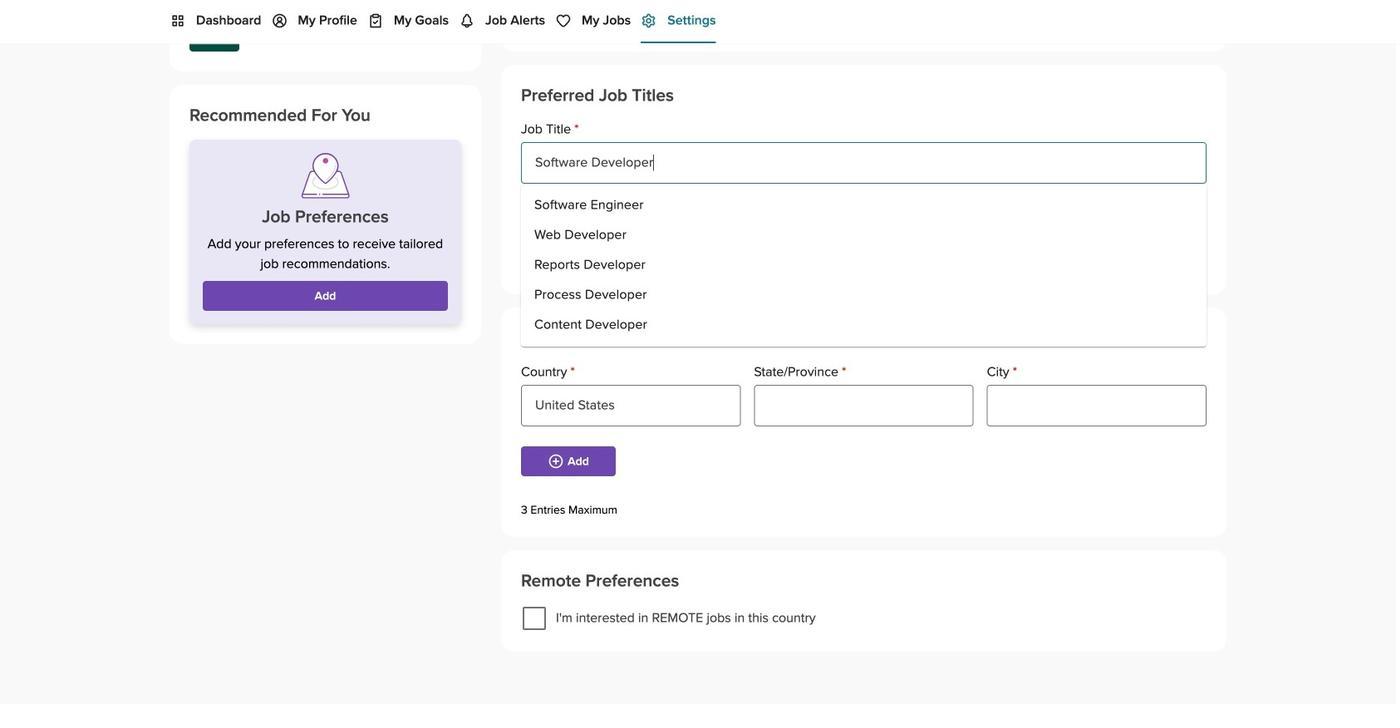 Task type: locate. For each thing, give the bounding box(es) containing it.
option
[[521, 190, 1207, 220], [521, 220, 1207, 250], [521, 250, 1207, 280], [521, 280, 1207, 310], [521, 310, 1207, 340]]

1 option from the top
[[521, 190, 1207, 220]]

None text field
[[521, 142, 1207, 184], [754, 385, 974, 427], [521, 142, 1207, 184], [754, 385, 974, 427]]

5 option from the top
[[521, 310, 1207, 340]]

menu bar
[[150, 0, 1247, 43]]

profile photo image
[[190, 2, 239, 52]]

None text field
[[521, 385, 741, 427], [987, 385, 1207, 427], [521, 385, 741, 427], [987, 385, 1207, 427]]

list box
[[521, 184, 1207, 347]]

2 option from the top
[[521, 220, 1207, 250]]



Task type: vqa. For each thing, say whether or not it's contained in the screenshot.
save this job image in the Corporate Partnership Executive at Diagnostica Stago, Inc. element
no



Task type: describe. For each thing, give the bounding box(es) containing it.
3 option from the top
[[521, 250, 1207, 280]]

edit profile image
[[445, 18, 461, 35]]

4 option from the top
[[521, 280, 1207, 310]]



